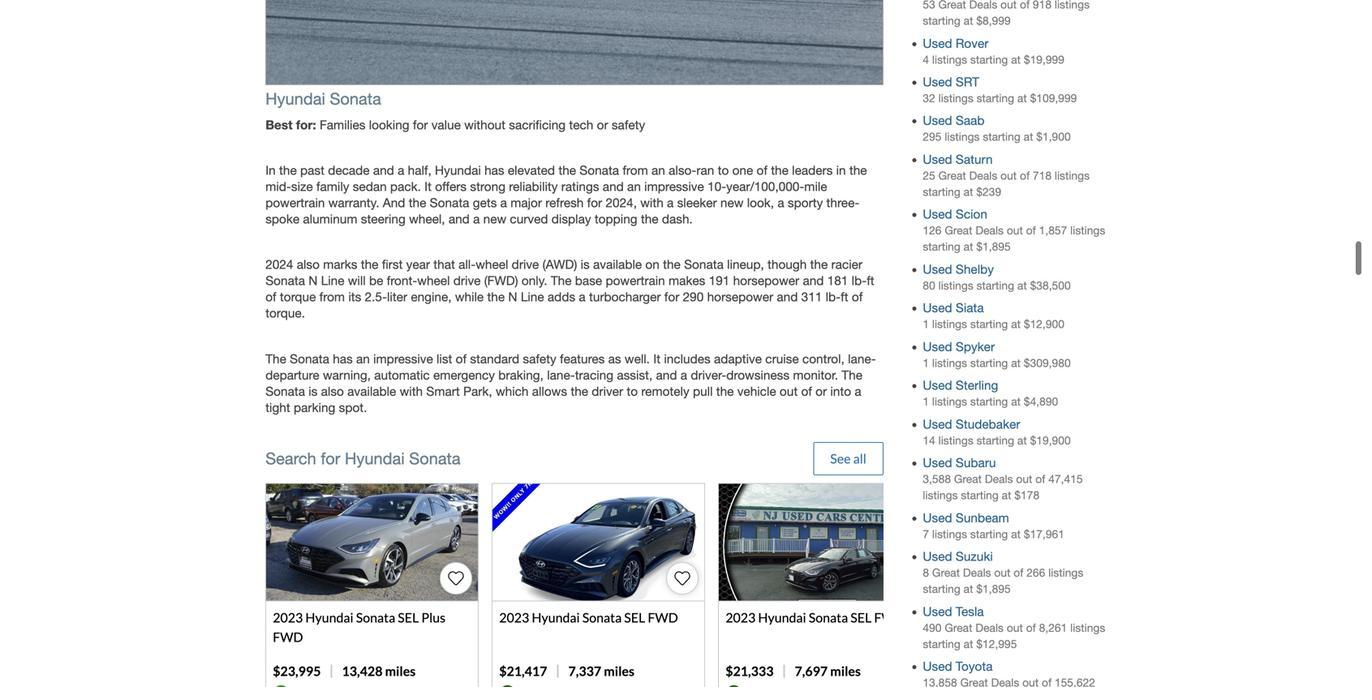 Task type: describe. For each thing, give the bounding box(es) containing it.
of inside 8 great deals out of 266 listings starting at
[[1014, 567, 1024, 580]]

engine,
[[411, 290, 452, 305]]

1 vertical spatial line
[[521, 290, 544, 305]]

on
[[646, 257, 660, 272]]

that
[[434, 257, 455, 272]]

listings inside used sunbeam 7 listings starting at $17,961
[[933, 528, 968, 541]]

fwd for 7,697 miles
[[875, 610, 905, 626]]

sonata up departure
[[290, 352, 330, 366]]

0 horizontal spatial the
[[266, 352, 286, 366]]

used suzuki
[[923, 550, 993, 564]]

2024 also marks the first year that all-wheel drive (awd) is available on the sonata lineup, though the racier sonata n line will be front-wheel drive (fwd) only. the base powertrain makes 191 horsepower and 181 lb-ft of torque from its 2.5-liter engine, while the n line adds a turbocharger for 290 horsepower and 311 lb-ft of torque.
[[266, 257, 875, 321]]

hyundai inside 2023 hyundai sonata sel plus fwd
[[306, 610, 354, 626]]

listings inside used rover 4 listings starting at $19,999
[[933, 53, 968, 66]]

saab
[[956, 113, 985, 128]]

a up the pack.
[[398, 163, 405, 178]]

a down gets
[[473, 212, 480, 226]]

a down includes
[[681, 368, 688, 383]]

2023 hyundai sonata sel fwd for 7,697
[[726, 610, 905, 626]]

sonata up 7,697 miles
[[809, 610, 849, 626]]

290
[[683, 290, 704, 305]]

to inside in the past decade and a half, hyundai has elevated the sonata from an also-ran to one of the leaders in the mid-size family sedan pack. it offers strong reliability ratings and an impressive 10-year/100,000-mile powertrain warranty. and the sonata gets a major refresh for 2024, with a sleeker new look, a sporty three- spoke aluminum steering wheel, and a new curved display topping the dash.
[[718, 163, 729, 178]]

7,697 miles
[[795, 664, 861, 680]]

2023 for $21,417
[[499, 610, 530, 626]]

1 for used siata
[[923, 318, 930, 331]]

search
[[266, 449, 316, 468]]

of up emergency
[[456, 352, 467, 366]]

used for used spyker 1 listings starting at $309,980
[[923, 340, 953, 354]]

0 horizontal spatial ft
[[841, 290, 849, 305]]

wheel,
[[409, 212, 445, 226]]

the up 181
[[811, 257, 828, 272]]

see all
[[831, 451, 867, 467]]

0 vertical spatial an
[[652, 163, 666, 178]]

major
[[511, 196, 542, 210]]

three-
[[827, 196, 860, 210]]

1,857
[[1040, 224, 1068, 237]]

listings inside used srt 32 listings starting at $109,999
[[939, 92, 974, 105]]

sleeker
[[678, 196, 717, 210]]

offers
[[435, 179, 467, 194]]

of down racier
[[852, 290, 863, 305]]

the down the (fwd)
[[487, 290, 505, 305]]

the down the tracing
[[571, 384, 589, 399]]

an inside the sonata has an impressive list of standard safety features as well. it includes adaptive cruise control, lane- departure warning, automatic emergency braking, lane-tracing assist, and a driver-drowsiness monitor. the sonata is also available with smart park, which allows the driver to remotely pull the vehicle out of or into a tight parking spot.
[[356, 352, 370, 366]]

starting inside 8 great deals out of 266 listings starting at
[[923, 583, 961, 596]]

families
[[320, 118, 366, 132]]

2024 hyundai sonata image
[[266, 0, 884, 85]]

0 vertical spatial ft
[[867, 274, 875, 288]]

0 horizontal spatial drive
[[454, 274, 481, 288]]

plus
[[422, 610, 446, 626]]

tracing
[[575, 368, 614, 383]]

the right the in
[[850, 163, 867, 178]]

tesla
[[956, 605, 984, 619]]

of up torque.
[[266, 290, 276, 305]]

out inside the sonata has an impressive list of standard safety features as well. it includes adaptive cruise control, lane- departure warning, automatic emergency braking, lane-tracing assist, and a driver-drowsiness monitor. the sonata is also available with smart park, which allows the driver to remotely pull the vehicle out of or into a tight parking spot.
[[780, 384, 798, 399]]

assist,
[[617, 368, 653, 383]]

features
[[560, 352, 605, 366]]

powertrain inside 2024 also marks the first year that all-wheel drive (awd) is available on the sonata lineup, though the racier sonata n line will be front-wheel drive (fwd) only. the base powertrain makes 191 horsepower and 181 lb-ft of torque from its 2.5-liter engine, while the n line adds a turbocharger for 290 horsepower and 311 lb-ft of torque.
[[606, 274, 665, 288]]

available inside 2024 also marks the first year that all-wheel drive (awd) is available on the sonata lineup, though the racier sonata n line will be front-wheel drive (fwd) only. the base powertrain makes 191 horsepower and 181 lb-ft of torque from its 2.5-liter engine, while the n line adds a turbocharger for 290 horsepower and 311 lb-ft of torque.
[[593, 257, 642, 272]]

used for used tesla
[[923, 605, 953, 619]]

listings inside used saab 295 listings starting at $1,900
[[945, 130, 980, 143]]

great for tesla
[[945, 622, 973, 635]]

with inside the sonata has an impressive list of standard safety features as well. it includes adaptive cruise control, lane- departure warning, automatic emergency braking, lane-tracing assist, and a driver-drowsiness monitor. the sonata is also available with smart park, which allows the driver to remotely pull the vehicle out of or into a tight parking spot.
[[400, 384, 423, 399]]

sonata inside 2023 hyundai sonata sel plus fwd
[[356, 610, 396, 626]]

and right wheel,
[[449, 212, 470, 226]]

1 vertical spatial wheel
[[418, 274, 450, 288]]

leaders
[[792, 163, 833, 178]]

used for used sunbeam 7 listings starting at $17,961
[[923, 511, 953, 525]]

listings inside used siata 1 listings starting at $12,900
[[933, 318, 968, 331]]

25
[[923, 169, 936, 182]]

sonata up ratings
[[580, 163, 619, 178]]

it inside the sonata has an impressive list of standard safety features as well. it includes adaptive cruise control, lane- departure warning, automatic emergency braking, lane-tracing assist, and a driver-drowsiness monitor. the sonata is also available with smart park, which allows the driver to remotely pull the vehicle out of or into a tight parking spot.
[[654, 352, 661, 366]]

at inside used rover 4 listings starting at $19,999
[[1012, 53, 1021, 66]]

sunbeam
[[956, 511, 1010, 525]]

available inside the sonata has an impressive list of standard safety features as well. it includes adaptive cruise control, lane- departure warning, automatic emergency braking, lane-tracing assist, and a driver-drowsiness monitor. the sonata is also available with smart park, which allows the driver to remotely pull the vehicle out of or into a tight parking spot.
[[348, 384, 396, 399]]

starting inside used rover 4 listings starting at $19,999
[[971, 53, 1009, 66]]

for inside 2024 also marks the first year that all-wheel drive (awd) is available on the sonata lineup, though the racier sonata n line will be front-wheel drive (fwd) only. the base powertrain makes 191 horsepower and 181 lb-ft of torque from its 2.5-liter engine, while the n line adds a turbocharger for 290 horsepower and 311 lb-ft of torque.
[[665, 290, 680, 305]]

2024,
[[606, 196, 637, 210]]

deals inside 53 great deals out of 918 listings starting at
[[970, 0, 998, 11]]

sel for 7,697 miles
[[851, 610, 872, 626]]

hyundai up 7,337
[[532, 610, 580, 626]]

vehicle
[[738, 384, 777, 399]]

half,
[[408, 163, 432, 178]]

of down monitor.
[[802, 384, 813, 399]]

rover
[[956, 36, 989, 51]]

sel for 7,337 miles
[[625, 610, 646, 626]]

7
[[923, 528, 930, 541]]

listings inside used spyker 1 listings starting at $309,980
[[933, 357, 968, 370]]

cruise
[[766, 352, 799, 366]]

tech
[[569, 118, 594, 132]]

refresh
[[546, 196, 584, 210]]

1 vertical spatial new
[[484, 212, 507, 226]]

used scion link
[[923, 207, 988, 222]]

departure
[[266, 368, 320, 383]]

8,261
[[1040, 622, 1068, 635]]

listings inside used sterling 1 listings starting at $4,890
[[933, 395, 968, 408]]

used for used saturn
[[923, 152, 953, 167]]

year/100,000-
[[727, 179, 805, 194]]

also inside the sonata has an impressive list of standard safety features as well. it includes adaptive cruise control, lane- departure warning, automatic emergency braking, lane-tracing assist, and a driver-drowsiness monitor. the sonata is also available with smart park, which allows the driver to remotely pull the vehicle out of or into a tight parking spot.
[[321, 384, 344, 399]]

the right in
[[279, 163, 297, 178]]

2023 for $23,995
[[273, 610, 303, 626]]

emergency
[[433, 368, 495, 383]]

starting inside the used studebaker 14 listings starting at $19,900
[[977, 434, 1015, 447]]

used for used sterling 1 listings starting at $4,890
[[923, 378, 953, 393]]

at inside used saab 295 listings starting at $1,900
[[1024, 130, 1034, 143]]

of inside in the past decade and a half, hyundai has elevated the sonata from an also-ran to one of the leaders in the mid-size family sedan pack. it offers strong reliability ratings and an impressive 10-year/100,000-mile powertrain warranty. and the sonata gets a major refresh for 2024, with a sleeker new look, a sporty three- spoke aluminum steering wheel, and a new curved display topping the dash.
[[757, 163, 768, 178]]

as
[[609, 352, 622, 366]]

warning,
[[323, 368, 371, 383]]

driver-
[[691, 368, 727, 383]]

used studebaker link
[[923, 417, 1021, 432]]

with inside in the past decade and a half, hyundai has elevated the sonata from an also-ran to one of the leaders in the mid-size family sedan pack. it offers strong reliability ratings and an impressive 10-year/100,000-mile powertrain warranty. and the sonata gets a major refresh for 2024, with a sleeker new look, a sporty three- spoke aluminum steering wheel, and a new curved display topping the dash.
[[641, 196, 664, 210]]

at inside 25 great deals out of 718 listings starting at
[[964, 185, 974, 198]]

used toyota link
[[923, 660, 993, 674]]

best
[[266, 117, 293, 132]]

and up 311
[[803, 274, 824, 288]]

size
[[291, 179, 313, 194]]

starting inside 25 great deals out of 718 listings starting at
[[923, 185, 961, 198]]

0 vertical spatial drive
[[512, 257, 539, 272]]

deals for used tesla
[[976, 622, 1004, 635]]

266
[[1027, 567, 1046, 580]]

sel for 13,428 miles
[[398, 610, 419, 626]]

front-
[[387, 274, 418, 288]]

racier
[[832, 257, 863, 272]]

park,
[[464, 384, 493, 399]]

1 vertical spatial horsepower
[[708, 290, 774, 305]]

past
[[300, 163, 325, 178]]

used for used toyota
[[923, 660, 953, 674]]

safety inside the sonata has an impressive list of standard safety features as well. it includes adaptive cruise control, lane- departure warning, automatic emergency braking, lane-tracing assist, and a driver-drowsiness monitor. the sonata is also available with smart park, which allows the driver to remotely pull the vehicle out of or into a tight parking spot.
[[523, 352, 557, 366]]

listings inside the used studebaker 14 listings starting at $19,900
[[939, 434, 974, 447]]

though
[[768, 257, 807, 272]]

used sterling 1 listings starting at $4,890
[[923, 378, 1059, 408]]

listings inside 490 great deals out of 8,261 listings starting at
[[1071, 622, 1106, 635]]

year
[[406, 257, 430, 272]]

and up 2024,
[[603, 179, 624, 194]]

$1,895 for used suzuki
[[977, 583, 1011, 596]]

126 great deals out of 1,857 listings starting at
[[923, 224, 1106, 253]]

miles for 13,428 miles
[[385, 664, 416, 680]]

makes
[[669, 274, 706, 288]]

sonata up 191
[[684, 257, 724, 272]]

sterling
[[956, 378, 999, 393]]

$21,417
[[499, 664, 548, 680]]

sonata up families
[[330, 89, 381, 108]]

8 great deals out of 266 listings starting at
[[923, 567, 1084, 596]]

(fwd)
[[484, 274, 518, 288]]

powertrain inside in the past decade and a half, hyundai has elevated the sonata from an also-ran to one of the leaders in the mid-size family sedan pack. it offers strong reliability ratings and an impressive 10-year/100,000-mile powertrain warranty. and the sonata gets a major refresh for 2024, with a sleeker new look, a sporty three- spoke aluminum steering wheel, and a new curved display topping the dash.
[[266, 196, 325, 210]]

the up ratings
[[559, 163, 576, 178]]

10-
[[708, 179, 727, 194]]

the up year/100,000-
[[771, 163, 789, 178]]

a right look,
[[778, 196, 785, 210]]

hyundai down spot.
[[345, 449, 405, 468]]

used shelby 80 listings starting at $38,500
[[923, 262, 1071, 292]]

spyker
[[956, 340, 995, 354]]

used rover link
[[923, 36, 989, 51]]

used saab link
[[923, 113, 985, 128]]

at inside used sterling 1 listings starting at $4,890
[[1012, 395, 1021, 408]]

from inside 2024 also marks the first year that all-wheel drive (awd) is available on the sonata lineup, though the racier sonata n line will be front-wheel drive (fwd) only. the base powertrain makes 191 horsepower and 181 lb-ft of torque from its 2.5-liter engine, while the n line adds a turbocharger for 290 horsepower and 311 lb-ft of torque.
[[320, 290, 345, 305]]

2023 hyundai sonata sel fwd image for 7,337
[[493, 484, 705, 601]]

0 horizontal spatial n
[[309, 274, 318, 288]]

used subaru link
[[923, 456, 997, 470]]

used for used saab 295 listings starting at $1,900
[[923, 113, 953, 128]]

used for used subaru
[[923, 456, 953, 470]]

is inside 2024 also marks the first year that all-wheel drive (awd) is available on the sonata lineup, though the racier sonata n line will be front-wheel drive (fwd) only. the base powertrain makes 191 horsepower and 181 lb-ft of torque from its 2.5-liter engine, while the n line adds a turbocharger for 290 horsepower and 311 lb-ft of torque.
[[581, 257, 590, 272]]

also-
[[669, 163, 697, 178]]

and up sedan
[[373, 163, 394, 178]]

sacrificing
[[509, 118, 566, 132]]

for inside best for: families looking for value without sacrificing tech or safety
[[413, 118, 428, 132]]

has inside in the past decade and a half, hyundai has elevated the sonata from an also-ran to one of the leaders in the mid-size family sedan pack. it offers strong reliability ratings and an impressive 10-year/100,000-mile powertrain warranty. and the sonata gets a major refresh for 2024, with a sleeker new look, a sporty three- spoke aluminum steering wheel, and a new curved display topping the dash.
[[485, 163, 505, 178]]

at inside used sunbeam 7 listings starting at $17,961
[[1012, 528, 1021, 541]]

sonata down smart
[[409, 449, 461, 468]]

safety inside best for: families looking for value without sacrificing tech or safety
[[612, 118, 646, 132]]

126
[[923, 224, 942, 237]]

used siata link
[[923, 301, 984, 316]]

impressive inside the sonata has an impressive list of standard safety features as well. it includes adaptive cruise control, lane- departure warning, automatic emergency braking, lane-tracing assist, and a driver-drowsiness monitor. the sonata is also available with smart park, which allows the driver to remotely pull the vehicle out of or into a tight parking spot.
[[374, 352, 433, 366]]

starting inside used srt 32 listings starting at $109,999
[[977, 92, 1015, 105]]

while
[[455, 290, 484, 305]]

is inside the sonata has an impressive list of standard safety features as well. it includes adaptive cruise control, lane- departure warning, automatic emergency braking, lane-tracing assist, and a driver-drowsiness monitor. the sonata is also available with smart park, which allows the driver to remotely pull the vehicle out of or into a tight parking spot.
[[309, 384, 318, 399]]

hyundai up for:
[[266, 89, 325, 108]]

2023 hyundai sonata sel fwd image for 7,697
[[719, 484, 931, 601]]

pack.
[[390, 179, 421, 194]]

miles for 7,697 miles
[[831, 664, 861, 680]]

all-
[[459, 257, 476, 272]]

sonata up 7,337 miles
[[583, 610, 622, 626]]

srt
[[956, 75, 980, 89]]

base
[[575, 274, 603, 288]]

hyundai up 7,697 at the right
[[759, 610, 807, 626]]

used saturn
[[923, 152, 993, 167]]

ran
[[697, 163, 715, 178]]

drowsiness
[[727, 368, 790, 383]]

0 vertical spatial horsepower
[[734, 274, 800, 288]]

saturn
[[956, 152, 993, 167]]

the left 'dash.' in the top of the page
[[641, 212, 659, 226]]

$23,995
[[273, 664, 321, 680]]

starting inside the 3,588 great deals out of 47,415 listings starting at
[[961, 489, 999, 502]]

a right gets
[[501, 196, 507, 210]]

the up wheel,
[[409, 196, 427, 210]]

shelby
[[956, 262, 994, 277]]

to inside the sonata has an impressive list of standard safety features as well. it includes adaptive cruise control, lane- departure warning, automatic emergency braking, lane-tracing assist, and a driver-drowsiness monitor. the sonata is also available with smart park, which allows the driver to remotely pull the vehicle out of or into a tight parking spot.
[[627, 384, 638, 399]]

out for used subaru
[[1017, 473, 1033, 486]]

for:
[[296, 117, 316, 132]]



Task type: vqa. For each thing, say whether or not it's contained in the screenshot.
'Photos'
no



Task type: locate. For each thing, give the bounding box(es) containing it.
0 horizontal spatial 2023 hyundai sonata sel fwd image
[[493, 484, 705, 601]]

out inside 25 great deals out of 718 listings starting at
[[1001, 169, 1017, 182]]

used inside used sunbeam 7 listings starting at $17,961
[[923, 511, 953, 525]]

miles
[[385, 664, 416, 680], [604, 664, 635, 680], [831, 664, 861, 680]]

$239
[[977, 185, 1002, 198]]

sonata
[[330, 89, 381, 108], [580, 163, 619, 178], [430, 196, 470, 210], [684, 257, 724, 272], [266, 274, 305, 288], [290, 352, 330, 366], [266, 384, 305, 399], [409, 449, 461, 468], [356, 610, 396, 626], [583, 610, 622, 626], [809, 610, 849, 626]]

at inside used spyker 1 listings starting at $309,980
[[1012, 357, 1021, 370]]

0 vertical spatial impressive
[[645, 179, 704, 194]]

and inside the sonata has an impressive list of standard safety features as well. it includes adaptive cruise control, lane- departure warning, automatic emergency braking, lane-tracing assist, and a driver-drowsiness monitor. the sonata is also available with smart park, which allows the driver to remotely pull the vehicle out of or into a tight parking spot.
[[656, 368, 677, 383]]

from up 2024,
[[623, 163, 648, 178]]

deals inside 126 great deals out of 1,857 listings starting at
[[976, 224, 1004, 237]]

0 vertical spatial available
[[593, 257, 642, 272]]

0 vertical spatial also
[[297, 257, 320, 272]]

1 horizontal spatial drive
[[512, 257, 539, 272]]

1 vertical spatial lb-
[[826, 290, 841, 305]]

25 great deals out of 718 listings starting at
[[923, 169, 1090, 198]]

$4,890
[[1024, 395, 1059, 408]]

listings inside 8 great deals out of 266 listings starting at
[[1049, 567, 1084, 580]]

also inside 2024 also marks the first year that all-wheel drive (awd) is available on the sonata lineup, though the racier sonata n line will be front-wheel drive (fwd) only. the base powertrain makes 191 horsepower and 181 lb-ft of torque from its 2.5-liter engine, while the n line adds a turbocharger for 290 horsepower and 311 lb-ft of torque.
[[297, 257, 320, 272]]

1 horizontal spatial to
[[718, 163, 729, 178]]

strong
[[470, 179, 506, 194]]

starting down 126
[[923, 240, 961, 253]]

great down used suzuki link
[[933, 567, 960, 580]]

scion
[[956, 207, 988, 222]]

it down half, on the left top of page
[[425, 179, 432, 194]]

1 horizontal spatial available
[[593, 257, 642, 272]]

0 vertical spatial it
[[425, 179, 432, 194]]

used scion
[[923, 207, 988, 222]]

from inside in the past decade and a half, hyundai has elevated the sonata from an also-ran to one of the leaders in the mid-size family sedan pack. it offers strong reliability ratings and an impressive 10-year/100,000-mile powertrain warranty. and the sonata gets a major refresh for 2024, with a sleeker new look, a sporty three- spoke aluminum steering wheel, and a new curved display topping the dash.
[[623, 163, 648, 178]]

1 horizontal spatial ft
[[867, 274, 875, 288]]

2 vertical spatial 1
[[923, 395, 930, 408]]

out for used tesla
[[1007, 622, 1024, 635]]

out down monitor.
[[780, 384, 798, 399]]

0 vertical spatial lb-
[[852, 274, 867, 288]]

adaptive
[[714, 352, 762, 366]]

used for used shelby 80 listings starting at $38,500
[[923, 262, 953, 277]]

1 horizontal spatial 2023
[[499, 610, 530, 626]]

fwd for 7,337 miles
[[648, 610, 678, 626]]

deals inside the 3,588 great deals out of 47,415 listings starting at
[[985, 473, 1014, 486]]

$109,999
[[1031, 92, 1078, 105]]

hyundai inside in the past decade and a half, hyundai has elevated the sonata from an also-ran to one of the leaders in the mid-size family sedan pack. it offers strong reliability ratings and an impressive 10-year/100,000-mile powertrain warranty. and the sonata gets a major refresh for 2024, with a sleeker new look, a sporty three- spoke aluminum steering wheel, and a new curved display topping the dash.
[[435, 163, 481, 178]]

1 vertical spatial available
[[348, 384, 396, 399]]

great inside 53 great deals out of 918 listings starting at
[[939, 0, 967, 11]]

5 used from the top
[[923, 207, 953, 222]]

14 used from the top
[[923, 605, 953, 619]]

sel left plus
[[398, 610, 419, 626]]

2023 hyundai sonata sel fwd for 7,337
[[499, 610, 678, 626]]

torque
[[280, 290, 316, 305]]

starting up used saab 295 listings starting at $1,900
[[977, 92, 1015, 105]]

0 horizontal spatial from
[[320, 290, 345, 305]]

718
[[1033, 169, 1052, 182]]

of inside 53 great deals out of 918 listings starting at
[[1020, 0, 1030, 11]]

starting down 25
[[923, 185, 961, 198]]

2024
[[266, 257, 293, 272]]

used for used siata 1 listings starting at $12,900
[[923, 301, 953, 316]]

out inside the 3,588 great deals out of 47,415 listings starting at
[[1017, 473, 1033, 486]]

at inside 126 great deals out of 1,857 listings starting at
[[964, 240, 974, 253]]

used up 7 at the bottom right of page
[[923, 511, 953, 525]]

a inside 2024 also marks the first year that all-wheel drive (awd) is available on the sonata lineup, though the racier sonata n line will be front-wheel drive (fwd) only. the base powertrain makes 191 horsepower and 181 lb-ft of torque from its 2.5-liter engine, while the n line adds a turbocharger for 290 horsepower and 311 lb-ft of torque.
[[579, 290, 586, 305]]

2 used from the top
[[923, 75, 953, 89]]

great right 53
[[939, 0, 967, 11]]

1 horizontal spatial miles
[[604, 664, 635, 680]]

13,428
[[342, 664, 383, 680]]

2 vertical spatial the
[[842, 368, 863, 383]]

1 horizontal spatial wheel
[[476, 257, 509, 272]]

ratings
[[562, 179, 600, 194]]

0 horizontal spatial fwd
[[273, 630, 303, 645]]

0 horizontal spatial safety
[[523, 352, 557, 366]]

used for used srt 32 listings starting at $109,999
[[923, 75, 953, 89]]

fwd inside 2023 hyundai sonata sel plus fwd
[[273, 630, 303, 645]]

used for used suzuki
[[923, 550, 953, 564]]

impressive down also-
[[645, 179, 704, 194]]

2023 up '$23,995'
[[273, 610, 303, 626]]

11 used from the top
[[923, 456, 953, 470]]

2 2023 hyundai sonata sel fwd image from the left
[[719, 484, 931, 601]]

see
[[831, 451, 851, 467]]

1 vertical spatial with
[[400, 384, 423, 399]]

0 horizontal spatial lane-
[[547, 368, 575, 383]]

2023 hyundai sonata sel fwd up 7,337
[[499, 610, 678, 626]]

$17,961
[[1024, 528, 1065, 541]]

steering
[[361, 212, 406, 226]]

gets
[[473, 196, 497, 210]]

value
[[432, 118, 461, 132]]

of up $178
[[1036, 473, 1046, 486]]

1 vertical spatial lane-
[[547, 368, 575, 383]]

safety
[[612, 118, 646, 132], [523, 352, 557, 366]]

0 horizontal spatial also
[[297, 257, 320, 272]]

great inside 8 great deals out of 266 listings starting at
[[933, 567, 960, 580]]

mid-
[[266, 179, 291, 194]]

and
[[373, 163, 394, 178], [603, 179, 624, 194], [449, 212, 470, 226], [803, 274, 824, 288], [777, 290, 798, 305], [656, 368, 677, 383]]

starting up sunbeam
[[961, 489, 999, 502]]

great inside 490 great deals out of 8,261 listings starting at
[[945, 622, 973, 635]]

2 2023 hyundai sonata sel fwd from the left
[[726, 610, 905, 626]]

starting inside 126 great deals out of 1,857 listings starting at
[[923, 240, 961, 253]]

deals inside 25 great deals out of 718 listings starting at
[[970, 169, 998, 182]]

1 horizontal spatial new
[[721, 196, 744, 210]]

1 vertical spatial impressive
[[374, 352, 433, 366]]

13 used from the top
[[923, 550, 953, 564]]

2 horizontal spatial sel
[[851, 610, 872, 626]]

2 horizontal spatial miles
[[831, 664, 861, 680]]

starting down sterling
[[971, 395, 1009, 408]]

deals for used scion
[[976, 224, 1004, 237]]

and left 311
[[777, 290, 798, 305]]

0 vertical spatial from
[[623, 163, 648, 178]]

at inside used shelby 80 listings starting at $38,500
[[1018, 279, 1028, 292]]

used up 3,588
[[923, 456, 953, 470]]

the
[[551, 274, 572, 288], [266, 352, 286, 366], [842, 368, 863, 383]]

suzuki
[[956, 550, 993, 564]]

starting inside used shelby 80 listings starting at $38,500
[[977, 279, 1015, 292]]

2 vertical spatial an
[[356, 352, 370, 366]]

$1,900
[[1037, 130, 1071, 143]]

the right the 'pull'
[[717, 384, 734, 399]]

1 vertical spatial also
[[321, 384, 344, 399]]

impressive up automatic
[[374, 352, 433, 366]]

great down subaru
[[955, 473, 982, 486]]

0 vertical spatial wheel
[[476, 257, 509, 272]]

used up 14
[[923, 417, 953, 432]]

1 inside used spyker 1 listings starting at $309,980
[[923, 357, 930, 370]]

used inside used sterling 1 listings starting at $4,890
[[923, 378, 953, 393]]

$21,333
[[726, 664, 774, 680]]

great for saturn
[[939, 169, 967, 182]]

1 horizontal spatial has
[[485, 163, 505, 178]]

1 horizontal spatial it
[[654, 352, 661, 366]]

used sunbeam link
[[923, 511, 1010, 525]]

$12,900
[[1024, 318, 1065, 331]]

out inside 53 great deals out of 918 listings starting at
[[1001, 0, 1017, 11]]

80
[[923, 279, 936, 292]]

starting inside used sterling 1 listings starting at $4,890
[[971, 395, 1009, 408]]

a down base
[[579, 290, 586, 305]]

hyundai up '$23,995'
[[306, 610, 354, 626]]

has up "warning,"
[[333, 352, 353, 366]]

1 down used sterling link
[[923, 395, 930, 408]]

(awd)
[[543, 257, 577, 272]]

lineup,
[[727, 257, 765, 272]]

listings down used shelby link
[[939, 279, 974, 292]]

1 horizontal spatial the
[[551, 274, 572, 288]]

0 horizontal spatial new
[[484, 212, 507, 226]]

1 vertical spatial the
[[266, 352, 286, 366]]

remotely
[[642, 384, 690, 399]]

0 vertical spatial the
[[551, 274, 572, 288]]

for inside in the past decade and a half, hyundai has elevated the sonata from an also-ran to one of the leaders in the mid-size family sedan pack. it offers strong reliability ratings and an impressive 10-year/100,000-mile powertrain warranty. and the sonata gets a major refresh for 2024, with a sleeker new look, a sporty three- spoke aluminum steering wheel, and a new curved display topping the dash.
[[587, 196, 603, 210]]

listings right 8,261 in the right bottom of the page
[[1071, 622, 1106, 635]]

1 vertical spatial from
[[320, 290, 345, 305]]

and
[[383, 196, 405, 210]]

3 sel from the left
[[851, 610, 872, 626]]

has inside the sonata has an impressive list of standard safety features as well. it includes adaptive cruise control, lane- departure warning, automatic emergency braking, lane-tracing assist, and a driver-drowsiness monitor. the sonata is also available with smart park, which allows the driver to remotely pull the vehicle out of or into a tight parking spot.
[[333, 352, 353, 366]]

smart
[[427, 384, 460, 399]]

it inside in the past decade and a half, hyundai has elevated the sonata from an also-ran to one of the leaders in the mid-size family sedan pack. it offers strong reliability ratings and an impressive 10-year/100,000-mile powertrain warranty. and the sonata gets a major refresh for 2024, with a sleeker new look, a sporty three- spoke aluminum steering wheel, and a new curved display topping the dash.
[[425, 179, 432, 194]]

0 horizontal spatial line
[[321, 274, 345, 288]]

0 horizontal spatial 2023 hyundai sonata sel fwd
[[499, 610, 678, 626]]

the right on
[[663, 257, 681, 272]]

7 used from the top
[[923, 301, 953, 316]]

subaru
[[956, 456, 997, 470]]

of inside the 3,588 great deals out of 47,415 listings starting at
[[1036, 473, 1046, 486]]

1 2023 hyundai sonata sel fwd from the left
[[499, 610, 678, 626]]

3 used from the top
[[923, 113, 953, 128]]

the inside 2024 also marks the first year that all-wheel drive (awd) is available on the sonata lineup, though the racier sonata n line will be front-wheel drive (fwd) only. the base powertrain makes 191 horsepower and 181 lb-ft of torque from its 2.5-liter engine, while the n line adds a turbocharger for 290 horsepower and 311 lb-ft of torque.
[[551, 274, 572, 288]]

starting inside used sunbeam 7 listings starting at $17,961
[[971, 528, 1009, 541]]

great inside the 3,588 great deals out of 47,415 listings starting at
[[955, 473, 982, 486]]

used tesla
[[923, 605, 984, 619]]

1 horizontal spatial from
[[623, 163, 648, 178]]

for right the search
[[321, 449, 340, 468]]

13,428 miles
[[342, 664, 416, 680]]

great inside 126 great deals out of 1,857 listings starting at
[[945, 224, 973, 237]]

2023 hyundai sonata sel fwd image
[[493, 484, 705, 601], [719, 484, 931, 601]]

1 horizontal spatial lane-
[[848, 352, 876, 366]]

1 vertical spatial or
[[816, 384, 827, 399]]

also down "warning,"
[[321, 384, 344, 399]]

its
[[349, 290, 362, 305]]

starting inside 53 great deals out of 918 listings starting at
[[923, 14, 961, 27]]

at left $178
[[1002, 489, 1012, 502]]

sonata down the offers
[[430, 196, 470, 210]]

2 horizontal spatial fwd
[[875, 610, 905, 626]]

1 horizontal spatial line
[[521, 290, 544, 305]]

wheel up the (fwd)
[[476, 257, 509, 272]]

1 horizontal spatial safety
[[612, 118, 646, 132]]

safety up braking,
[[523, 352, 557, 366]]

out inside 8 great deals out of 266 listings starting at
[[995, 567, 1011, 580]]

best for: families looking for value without sacrificing tech or safety
[[266, 117, 646, 132]]

0 vertical spatial 1
[[923, 318, 930, 331]]

at left $4,890
[[1012, 395, 1021, 408]]

1 used from the top
[[923, 36, 953, 51]]

deals for used subaru
[[985, 473, 1014, 486]]

deals for used saturn
[[970, 169, 998, 182]]

3 miles from the left
[[831, 664, 861, 680]]

used down '80' in the top of the page
[[923, 301, 953, 316]]

2023 hyundai sonata sel plus fwd image
[[266, 484, 478, 601]]

starting down rover
[[971, 53, 1009, 66]]

3 1 from the top
[[923, 395, 930, 408]]

0 horizontal spatial it
[[425, 179, 432, 194]]

or inside the sonata has an impressive list of standard safety features as well. it includes adaptive cruise control, lane- departure warning, automatic emergency braking, lane-tracing assist, and a driver-drowsiness monitor. the sonata is also available with smart park, which allows the driver to remotely pull the vehicle out of or into a tight parking spot.
[[816, 384, 827, 399]]

at inside used siata 1 listings starting at $12,900
[[1012, 318, 1021, 331]]

at inside 53 great deals out of 918 listings starting at
[[964, 14, 974, 27]]

listings right the 266
[[1049, 567, 1084, 580]]

sonata down 2024
[[266, 274, 305, 288]]

at up rover
[[964, 14, 974, 27]]

adds
[[548, 290, 576, 305]]

out up $8,999
[[1001, 0, 1017, 11]]

4 used from the top
[[923, 152, 953, 167]]

2 2023 from the left
[[499, 610, 530, 626]]

also right 2024
[[297, 257, 320, 272]]

12 used from the top
[[923, 511, 953, 525]]

with
[[641, 196, 664, 210], [400, 384, 423, 399]]

listings down 3,588
[[923, 489, 958, 502]]

$19,900
[[1031, 434, 1071, 447]]

wheel up engine,
[[418, 274, 450, 288]]

1 vertical spatial an
[[628, 179, 641, 194]]

1 sel from the left
[[398, 610, 419, 626]]

2 horizontal spatial 2023
[[726, 610, 756, 626]]

line down marks
[[321, 274, 345, 288]]

available up base
[[593, 257, 642, 272]]

looking
[[369, 118, 410, 132]]

53
[[923, 0, 936, 11]]

1 vertical spatial n
[[509, 290, 518, 305]]

0 horizontal spatial available
[[348, 384, 396, 399]]

impressive inside in the past decade and a half, hyundai has elevated the sonata from an also-ran to one of the leaders in the mid-size family sedan pack. it offers strong reliability ratings and an impressive 10-year/100,000-mile powertrain warranty. and the sonata gets a major refresh for 2024, with a sleeker new look, a sporty three- spoke aluminum steering wheel, and a new curved display topping the dash.
[[645, 179, 704, 194]]

$1,895 for used scion
[[977, 240, 1011, 253]]

used spyker link
[[923, 340, 995, 354]]

0 horizontal spatial miles
[[385, 664, 416, 680]]

2 1 from the top
[[923, 357, 930, 370]]

all
[[854, 451, 867, 467]]

ft
[[867, 274, 875, 288], [841, 290, 849, 305]]

2 $1,895 from the top
[[977, 583, 1011, 596]]

3 2023 from the left
[[726, 610, 756, 626]]

family
[[317, 179, 349, 194]]

look,
[[747, 196, 775, 210]]

used inside used rover 4 listings starting at $19,999
[[923, 36, 953, 51]]

1 horizontal spatial n
[[509, 290, 518, 305]]

used up 32
[[923, 75, 953, 89]]

spot.
[[339, 401, 367, 415]]

used spyker 1 listings starting at $309,980
[[923, 340, 1071, 370]]

1 horizontal spatial also
[[321, 384, 344, 399]]

out for used saturn
[[1001, 169, 1017, 182]]

0 horizontal spatial has
[[333, 352, 353, 366]]

starting inside used saab 295 listings starting at $1,900
[[983, 130, 1021, 143]]

deals up $239
[[970, 169, 998, 182]]

deals for used suzuki
[[964, 567, 992, 580]]

0 vertical spatial $1,895
[[977, 240, 1011, 253]]

deals down subaru
[[985, 473, 1014, 486]]

new
[[721, 196, 744, 210], [484, 212, 507, 226]]

53 great deals out of 918 listings starting at
[[923, 0, 1090, 27]]

0 horizontal spatial sel
[[398, 610, 419, 626]]

of inside 490 great deals out of 8,261 listings starting at
[[1027, 622, 1037, 635]]

in
[[266, 163, 276, 178]]

1 vertical spatial drive
[[454, 274, 481, 288]]

starting down siata on the top right of page
[[971, 318, 1009, 331]]

starting down shelby
[[977, 279, 1015, 292]]

1 vertical spatial is
[[309, 384, 318, 399]]

1 horizontal spatial or
[[816, 384, 827, 399]]

1 inside used siata 1 listings starting at $12,900
[[923, 318, 930, 331]]

1 horizontal spatial impressive
[[645, 179, 704, 194]]

8 used from the top
[[923, 340, 953, 354]]

great for suzuki
[[933, 567, 960, 580]]

the up departure
[[266, 352, 286, 366]]

out for used suzuki
[[995, 567, 1011, 580]]

0 vertical spatial with
[[641, 196, 664, 210]]

9 used from the top
[[923, 378, 953, 393]]

1 vertical spatial $1,895
[[977, 583, 1011, 596]]

0 horizontal spatial wheel
[[418, 274, 450, 288]]

a up 'dash.' in the top of the page
[[667, 196, 674, 210]]

$178
[[1015, 489, 1040, 502]]

listings down used rover link
[[933, 53, 968, 66]]

used inside used saab 295 listings starting at $1,900
[[923, 113, 953, 128]]

2023 up $21,417 on the bottom
[[499, 610, 530, 626]]

starting down 53
[[923, 14, 961, 27]]

used tesla link
[[923, 605, 984, 619]]

1 2023 from the left
[[273, 610, 303, 626]]

powertrain up turbocharger
[[606, 274, 665, 288]]

1 down used spyker link
[[923, 357, 930, 370]]

sonata up 13,428 miles
[[356, 610, 396, 626]]

of inside 25 great deals out of 718 listings starting at
[[1020, 169, 1030, 182]]

listings down 'used sunbeam' "link"
[[933, 528, 968, 541]]

1 vertical spatial it
[[654, 352, 661, 366]]

starting inside used spyker 1 listings starting at $309,980
[[971, 357, 1009, 370]]

to up 10- on the top right of page
[[718, 163, 729, 178]]

listings
[[1055, 0, 1090, 11], [933, 53, 968, 66], [939, 92, 974, 105], [945, 130, 980, 143], [1055, 169, 1090, 182], [1071, 224, 1106, 237], [939, 279, 974, 292], [933, 318, 968, 331], [933, 357, 968, 370], [933, 395, 968, 408], [939, 434, 974, 447], [923, 489, 958, 502], [933, 528, 968, 541], [1049, 567, 1084, 580], [1071, 622, 1106, 635]]

listings inside 126 great deals out of 1,857 listings starting at
[[1071, 224, 1106, 237]]

0 vertical spatial line
[[321, 274, 345, 288]]

1 2023 hyundai sonata sel fwd image from the left
[[493, 484, 705, 601]]

2 horizontal spatial the
[[842, 368, 863, 383]]

0 vertical spatial has
[[485, 163, 505, 178]]

miles for 7,337 miles
[[604, 664, 635, 680]]

2023 inside 2023 hyundai sonata sel plus fwd
[[273, 610, 303, 626]]

in the past decade and a half, hyundai has elevated the sonata from an also-ran to one of the leaders in the mid-size family sedan pack. it offers strong reliability ratings and an impressive 10-year/100,000-mile powertrain warranty. and the sonata gets a major refresh for 2024, with a sleeker new look, a sporty three- spoke aluminum steering wheel, and a new curved display topping the dash.
[[266, 163, 867, 226]]

listings inside the 3,588 great deals out of 47,415 listings starting at
[[923, 489, 958, 502]]

used inside used siata 1 listings starting at $12,900
[[923, 301, 953, 316]]

1 miles from the left
[[385, 664, 416, 680]]

$19,999
[[1024, 53, 1065, 66]]

10 used from the top
[[923, 417, 953, 432]]

32
[[923, 92, 936, 105]]

great for scion
[[945, 224, 973, 237]]

1 vertical spatial ft
[[841, 290, 849, 305]]

listings down used spyker link
[[933, 357, 968, 370]]

in
[[837, 163, 846, 178]]

at inside the 3,588 great deals out of 47,415 listings starting at
[[1002, 489, 1012, 502]]

a right into
[[855, 384, 862, 399]]

listings inside 53 great deals out of 918 listings starting at
[[1055, 0, 1090, 11]]

2 miles from the left
[[604, 664, 635, 680]]

0 horizontal spatial to
[[627, 384, 638, 399]]

918
[[1033, 0, 1052, 11]]

drive up only.
[[512, 257, 539, 272]]

lane- up allows
[[547, 368, 575, 383]]

is
[[581, 257, 590, 272], [309, 384, 318, 399]]

out for used scion
[[1007, 224, 1024, 237]]

at left $1,900
[[1024, 130, 1034, 143]]

used left sterling
[[923, 378, 953, 393]]

hyundai up the offers
[[435, 163, 481, 178]]

used for used scion
[[923, 207, 953, 222]]

used saab 295 listings starting at $1,900
[[923, 113, 1071, 143]]

the up be
[[361, 257, 379, 272]]

of inside 126 great deals out of 1,857 listings starting at
[[1027, 224, 1037, 237]]

list
[[437, 352, 453, 366]]

listings right 918
[[1055, 0, 1090, 11]]

1 horizontal spatial fwd
[[648, 610, 678, 626]]

sel up 7,697 miles
[[851, 610, 872, 626]]

at inside 490 great deals out of 8,261 listings starting at
[[964, 638, 974, 651]]

at left $38,500
[[1018, 279, 1028, 292]]

181
[[828, 274, 849, 288]]

spoke
[[266, 212, 300, 226]]

1 horizontal spatial with
[[641, 196, 664, 210]]

$8,999
[[977, 14, 1011, 27]]

2 sel from the left
[[625, 610, 646, 626]]

used saturn link
[[923, 152, 993, 167]]

great for subaru
[[955, 473, 982, 486]]

at inside the used studebaker 14 listings starting at $19,900
[[1018, 434, 1028, 447]]

at up toyota
[[964, 638, 974, 651]]

1 horizontal spatial an
[[628, 179, 641, 194]]

horsepower down 191
[[708, 290, 774, 305]]

1 vertical spatial 1
[[923, 357, 930, 370]]

1 down used siata link
[[923, 318, 930, 331]]

deals up $8,999
[[970, 0, 998, 11]]

into
[[831, 384, 852, 399]]

reliability
[[509, 179, 558, 194]]

295
[[923, 130, 942, 143]]

of left the 266
[[1014, 567, 1024, 580]]

1 inside used sterling 1 listings starting at $4,890
[[923, 395, 930, 408]]

1 vertical spatial powertrain
[[606, 274, 665, 288]]

used for used studebaker 14 listings starting at $19,900
[[923, 417, 953, 432]]

or inside best for: families looking for value without sacrificing tech or safety
[[597, 118, 609, 132]]

1 1 from the top
[[923, 318, 930, 331]]

deals inside 490 great deals out of 8,261 listings starting at
[[976, 622, 1004, 635]]

out inside 490 great deals out of 8,261 listings starting at
[[1007, 622, 1024, 635]]

used inside used shelby 80 listings starting at $38,500
[[923, 262, 953, 277]]

used inside the used studebaker 14 listings starting at $19,900
[[923, 417, 953, 432]]

at inside 8 great deals out of 266 listings starting at
[[964, 583, 974, 596]]

at left $309,980
[[1012, 357, 1021, 370]]

1 for used sterling
[[923, 395, 930, 408]]

0 vertical spatial to
[[718, 163, 729, 178]]

2 horizontal spatial an
[[652, 163, 666, 178]]

47,415
[[1049, 473, 1083, 486]]

at inside used srt 32 listings starting at $109,999
[[1018, 92, 1028, 105]]

490
[[923, 622, 942, 635]]

1 horizontal spatial 2023 hyundai sonata sel fwd
[[726, 610, 905, 626]]

aluminum
[[303, 212, 358, 226]]

new down 10- on the top right of page
[[721, 196, 744, 210]]

311
[[802, 290, 823, 305]]

1 vertical spatial safety
[[523, 352, 557, 366]]

0 vertical spatial or
[[597, 118, 609, 132]]

available up spot.
[[348, 384, 396, 399]]

sonata down departure
[[266, 384, 305, 399]]

an
[[652, 163, 666, 178], [628, 179, 641, 194], [356, 352, 370, 366]]

for down ratings
[[587, 196, 603, 210]]

great inside 25 great deals out of 718 listings starting at
[[939, 169, 967, 182]]

0 horizontal spatial is
[[309, 384, 318, 399]]

miles right 13,428
[[385, 664, 416, 680]]

used for used rover 4 listings starting at $19,999
[[923, 36, 953, 51]]

0 horizontal spatial an
[[356, 352, 370, 366]]

automatic
[[374, 368, 430, 383]]

6 used from the top
[[923, 262, 953, 277]]

2023 for $21,333
[[726, 610, 756, 626]]

at left $109,999
[[1018, 92, 1028, 105]]

of left "718"
[[1020, 169, 1030, 182]]

1 horizontal spatial lb-
[[852, 274, 867, 288]]

starting inside 490 great deals out of 8,261 listings starting at
[[923, 638, 961, 651]]

0 horizontal spatial impressive
[[374, 352, 433, 366]]

starting inside used siata 1 listings starting at $12,900
[[971, 318, 1009, 331]]

1 $1,895 from the top
[[977, 240, 1011, 253]]

great down used saturn at the top right of page
[[939, 169, 967, 182]]

listings inside used shelby 80 listings starting at $38,500
[[939, 279, 974, 292]]

pull
[[693, 384, 713, 399]]

1 for used spyker
[[923, 357, 930, 370]]

0 vertical spatial is
[[581, 257, 590, 272]]

$1,895 up tesla
[[977, 583, 1011, 596]]

0 vertical spatial powertrain
[[266, 196, 325, 210]]

0 horizontal spatial 2023
[[273, 610, 303, 626]]

with down automatic
[[400, 384, 423, 399]]

1 vertical spatial to
[[627, 384, 638, 399]]

1 horizontal spatial sel
[[625, 610, 646, 626]]

listings inside 25 great deals out of 718 listings starting at
[[1055, 169, 1090, 182]]

15 used from the top
[[923, 660, 953, 674]]



